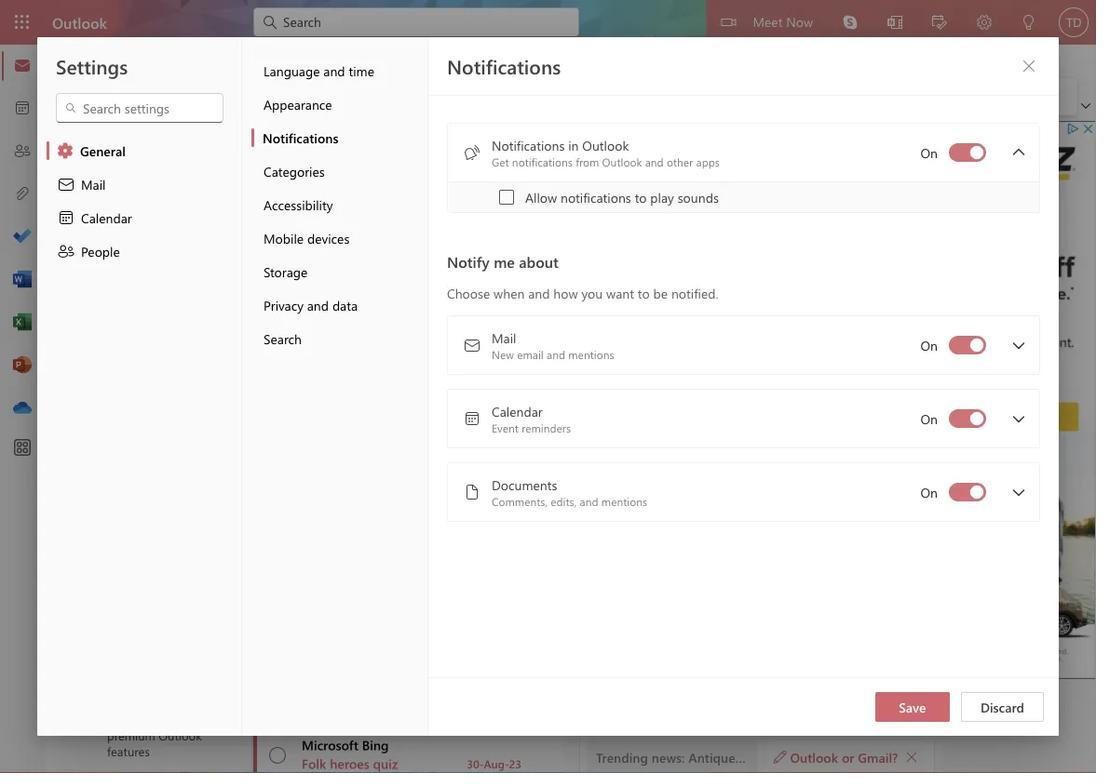 Task type: vqa. For each thing, say whether or not it's contained in the screenshot.


Task type: locate. For each thing, give the bounding box(es) containing it.
 button down save button
[[899, 745, 925, 771]]

outlook up the using
[[822, 302, 874, 320]]

sewing
[[480, 269, 521, 286]]

0 vertical spatial notifications
[[512, 154, 573, 169]]

 inside  outlook or gmail? 
[[905, 751, 918, 764]]

1 microsoft from the top
[[302, 250, 356, 267]]

 calendar
[[57, 209, 132, 227]]

0 vertical spatial quiz
[[422, 344, 447, 361]]

Select a conversation checkbox
[[257, 242, 302, 282]]

1 vertical spatial more
[[703, 495, 734, 512]]

ad
[[481, 177, 493, 190], [952, 684, 963, 696]]

outlook inside banner
[[52, 12, 107, 32]]

format text
[[425, 50, 491, 68]]

2 vertical spatial microsoft bing
[[302, 737, 389, 754]]

1 temu from the top
[[302, 175, 334, 192]]

2 tree from the top
[[68, 199, 218, 774]]


[[721, 15, 736, 30]]

notifications down appearance
[[263, 129, 339, 146]]

0 horizontal spatial ad
[[481, 177, 493, 190]]

microsoft up folk at the bottom left of page
[[302, 737, 358, 754]]

mail image
[[13, 57, 32, 75]]

document containing settings
[[0, 0, 1096, 774]]

search
[[264, 330, 302, 347]]


[[57, 242, 75, 261]]

more right china…
[[668, 680, 698, 698]]

mike@example.com button
[[667, 188, 809, 209]]

microsoft bing down devices
[[302, 250, 386, 267]]

sep- for antique
[[487, 270, 509, 285]]

to left complain
[[484, 680, 496, 698]]

mail up the  calendar
[[81, 176, 106, 193]]

1 horizontal spatial gmail?
[[858, 749, 898, 766]]

supreme
[[439, 495, 492, 512]]

0 horizontal spatial you
[[582, 285, 603, 302]]

singer
[[440, 269, 476, 286]]

0 horizontal spatial mail
[[81, 176, 106, 193]]

Search settings search field
[[77, 99, 204, 117]]

sep- for should
[[486, 496, 509, 511]]

prefer left gmail
[[725, 320, 763, 339]]

outlook up the  button
[[52, 12, 107, 32]]

3 microsoft from the top
[[302, 737, 358, 754]]

calendar inside calendar event reminders
[[492, 403, 543, 420]]

and right from…
[[678, 495, 700, 512]]

settings heading
[[56, 53, 128, 79]]

reminders
[[522, 420, 571, 435]]

from inside hey mike, which do you prefer to email with? outlook or gmail? i personally prefer gmail as it is connected to chrome so it makes for using it way easier. excited to hear back from you!
[[731, 375, 761, 393]]

2 vertical spatial bing
[[362, 737, 389, 754]]

 up 'categories' on the top of the page
[[269, 137, 286, 154]]


[[463, 88, 482, 106]]

to right to
[[635, 189, 647, 206]]

1 vertical spatial microsoft bing
[[302, 326, 386, 343]]

0 vertical spatial ad
[[481, 177, 493, 190]]

0 vertical spatial microsoft
[[302, 250, 356, 267]]

temu image
[[262, 178, 292, 208]]

3  from the top
[[269, 336, 286, 353]]

1 vertical spatial mail
[[492, 329, 516, 347]]

and inside notifications in outlook get notifications from outlook and other apps
[[645, 154, 664, 169]]

to left our
[[354, 420, 367, 437]]

3 microsoft bing from the top
[[302, 737, 389, 754]]

0 vertical spatial mail
[[81, 176, 106, 193]]

document
[[0, 0, 1096, 774]]

mail for mail new email and mentions
[[492, 329, 516, 347]]

powerpoint image
[[13, 357, 32, 375]]

0 vertical spatial calendar
[[81, 209, 132, 226]]

1 vertical spatial tree
[[68, 199, 218, 774]]

notifications down notifications in outlook get notifications from outlook and other apps
[[561, 189, 631, 206]]

allow
[[525, 189, 557, 206]]

and inside privacy and data button
[[307, 297, 329, 314]]

1 horizontal spatial 
[[463, 336, 482, 355]]

more for trending news: should supreme court disqualify trump from… and more
[[703, 495, 734, 512]]


[[111, 209, 129, 227]]

or right 
[[842, 749, 854, 766]]

news: for putin
[[355, 680, 387, 698]]

outlook right premium
[[159, 728, 202, 744]]

you down be
[[663, 302, 686, 320]]

mail inside mail new email and mentions
[[492, 329, 516, 347]]

 up 
[[57, 175, 75, 194]]

Select a conversation checkbox
[[257, 729, 302, 769]]

1 vertical spatial 
[[271, 261, 285, 276]]


[[64, 52, 83, 71]]

 left new
[[463, 336, 482, 355]]

application
[[0, 0, 1096, 774]]

 inside  checkbox
[[269, 336, 286, 353]]

1 horizontal spatial from
[[731, 375, 761, 393]]

2 vertical spatial news:
[[355, 680, 387, 698]]

sep- for quiz
[[487, 346, 509, 360]]

when
[[494, 285, 525, 302]]

temu up "accessibility" on the left top of page
[[302, 175, 334, 192]]

microsoft bing for trending
[[302, 250, 386, 267]]

mentions up excited
[[568, 347, 614, 362]]

0 vertical spatial more
[[701, 269, 731, 286]]

 button for 
[[1004, 478, 1034, 508]]

mike@example.com
[[671, 189, 787, 206]]

for
[[815, 339, 832, 357]]

 for 
[[1010, 336, 1028, 355]]

more right from…
[[703, 495, 734, 512]]

23 for trending news: should supreme court disqualify trump from… and more
[[509, 496, 522, 511]]

outlook
[[52, 12, 107, 32], [582, 137, 629, 154], [602, 154, 642, 169], [822, 302, 874, 320], [159, 728, 202, 744], [790, 749, 838, 766]]

0 horizontal spatial 
[[57, 175, 75, 194]]

from…
[[635, 495, 674, 512]]

message list list box
[[253, 166, 734, 774]]

mail inside the settings tab list
[[81, 176, 106, 193]]

1 horizontal spatial you
[[663, 302, 686, 320]]

1 horizontal spatial quiz
[[422, 344, 447, 361]]

 button
[[454, 82, 491, 112]]

 button
[[1004, 138, 1034, 168]]


[[956, 88, 975, 106]]


[[57, 209, 75, 227]]

and inside mail new email and mentions
[[547, 347, 565, 362]]

mentions for 
[[568, 347, 614, 362]]

1 horizontal spatial 
[[1022, 59, 1037, 74]]

trump
[[593, 495, 631, 512]]

tree containing 
[[68, 199, 218, 774]]

0 vertical spatial or
[[877, 302, 890, 320]]

news: left should
[[357, 495, 391, 512]]

and right new
[[547, 347, 565, 362]]

mentions inside documents comments, edits, and mentions
[[601, 494, 647, 509]]

sounds
[[678, 189, 719, 206]]

mentions inside mail new email and mentions
[[568, 347, 614, 362]]

0 horizontal spatial from
[[576, 154, 599, 169]]

it left way
[[873, 339, 881, 357]]

quiz right the monsters
[[422, 344, 447, 361]]

you inside hey mike, which do you prefer to email with? outlook or gmail? i personally prefer gmail as it is connected to chrome so it makes for using it way easier. excited to hear back from you!
[[663, 302, 686, 320]]

1 vertical spatial bing
[[360, 326, 386, 343]]

and inside documents comments, edits, and mentions
[[580, 494, 598, 509]]

calendar inside the  calendar
[[81, 209, 132, 226]]

 down privacy
[[269, 336, 286, 353]]

0 horizontal spatial gmail?
[[599, 320, 645, 339]]

0 vertical spatial news:
[[355, 269, 387, 286]]

news: up data
[[355, 269, 387, 286]]

trending
[[302, 269, 352, 286], [302, 495, 354, 512], [302, 680, 352, 698]]

1 horizontal spatial email
[[746, 302, 782, 320]]

1 microsoft bing from the top
[[302, 250, 386, 267]]

personally
[[655, 320, 722, 339]]

ad left set your advertising preferences icon
[[952, 684, 963, 696]]

1 vertical spatial microsoft
[[302, 326, 356, 343]]

or up way
[[877, 302, 890, 320]]

 left folk at the bottom left of page
[[269, 748, 286, 765]]

trending up privacy and data button
[[302, 269, 352, 286]]

2 vertical spatial microsoft
[[302, 737, 358, 754]]

appearance button
[[251, 88, 427, 121]]

settings
[[56, 53, 128, 79]]

1 horizontal spatial calendar
[[492, 403, 543, 420]]

outlook banner
[[0, 0, 1096, 45]]

outlook inside premium outlook features
[[159, 728, 202, 744]]

notifications up allow
[[512, 154, 573, 169]]

1 vertical spatial calendar
[[492, 403, 543, 420]]

1 horizontal spatial mail
[[492, 329, 516, 347]]

1 horizontal spatial ad
[[952, 684, 963, 696]]

you inside "notifications" element
[[582, 285, 603, 302]]

0 horizontal spatial quiz
[[373, 756, 398, 773]]

from left "you!"
[[731, 375, 761, 393]]

2 vertical spatial more
[[668, 680, 698, 698]]

meet now
[[753, 13, 813, 30]]

today
[[430, 193, 465, 210]]

0 vertical spatial microsoft bing
[[302, 250, 386, 267]]

1 vertical spatial 
[[905, 751, 918, 764]]

mobile devices
[[264, 230, 350, 247]]

 up  button
[[1022, 59, 1037, 74]]

quiz right heroes
[[373, 756, 398, 773]]

 inside button
[[1022, 59, 1037, 74]]

0 vertical spatial 
[[57, 175, 75, 194]]

help button
[[213, 45, 268, 74]]


[[57, 175, 75, 194], [463, 336, 482, 355]]

0 horizontal spatial  button
[[899, 745, 925, 771]]

mail right 13-
[[492, 329, 516, 347]]

2 trending from the top
[[302, 495, 354, 512]]

gmail?
[[599, 320, 645, 339], [858, 749, 898, 766]]

2  from the top
[[271, 261, 285, 276]]

updates
[[302, 420, 351, 437]]

i
[[648, 320, 652, 339]]

1 horizontal spatial or
[[877, 302, 890, 320]]

from
[[576, 154, 599, 169], [731, 375, 761, 393]]

insanely
[[477, 193, 525, 210]]

1 vertical spatial mentions
[[601, 494, 647, 509]]

 inside the settings tab list
[[57, 175, 75, 194]]

0 vertical spatial gmail?
[[599, 320, 645, 339]]

0 vertical spatial tree
[[68, 117, 218, 162]]

1 vertical spatial trending
[[302, 495, 354, 512]]

 inside select all messages "option"
[[271, 137, 285, 152]]

1 trending from the top
[[302, 269, 352, 286]]

 down mobile at the left top
[[269, 261, 286, 278]]

4  from the top
[[269, 748, 286, 765]]

inbox
[[302, 133, 340, 153]]

notifications inside 'button'
[[263, 129, 339, 146]]

1 vertical spatial email
[[517, 347, 544, 362]]

1 vertical spatial quiz
[[373, 756, 398, 773]]

trending news: putin powerless to complain about china… and more
[[302, 680, 698, 698]]

documents comments, edits, and mentions
[[492, 477, 647, 509]]

way
[[884, 339, 910, 357]]

privacy and data
[[264, 297, 358, 314]]

calendar
[[81, 209, 132, 226], [492, 403, 543, 420]]

people
[[81, 243, 120, 260]]

machine
[[525, 269, 574, 286]]

search button
[[251, 322, 427, 356]]

outlook link
[[52, 0, 107, 45]]

0 horizontal spatial calendar
[[81, 209, 132, 226]]

or inside hey mike, which do you prefer to email with? outlook or gmail? i personally prefer gmail as it is connected to chrome so it makes for using it way easier. excited to hear back from you!
[[877, 302, 890, 320]]

privacy
[[264, 297, 304, 314]]

0 horizontal spatial email
[[517, 347, 544, 362]]

onedrive image
[[13, 400, 32, 418]]

email right new
[[517, 347, 544, 362]]

0 vertical spatial temu
[[302, 175, 334, 192]]

notify me about
[[447, 251, 559, 271]]

gmail? left the i at right
[[599, 320, 645, 339]]

 up 'categories' on the top of the page
[[271, 137, 285, 152]]

email inside hey mike, which do you prefer to email with? outlook or gmail? i personally prefer gmail as it is connected to chrome so it makes for using it way easier. excited to hear back from you!
[[746, 302, 782, 320]]


[[1010, 143, 1028, 162]]

and right edits,
[[580, 494, 598, 509]]

notifications left in
[[492, 137, 565, 154]]

more right be
[[701, 269, 731, 286]]

dialog
[[0, 0, 1096, 774]]

0 vertical spatial email
[[746, 302, 782, 320]]

outlook right in
[[582, 137, 629, 154]]

it right the so
[[758, 339, 766, 357]]

and inside language and time button
[[323, 62, 345, 79]]

 button
[[298, 84, 313, 110], [77, 162, 109, 197], [1004, 331, 1034, 360], [1004, 404, 1034, 434], [1004, 478, 1034, 508]]

aug-
[[484, 757, 509, 772]]

 button up  button
[[1014, 51, 1044, 81]]

premium outlook features button
[[68, 686, 252, 774]]

microsoft up "legendary"
[[302, 326, 356, 343]]

more apps image
[[13, 440, 32, 458]]

and left data
[[307, 297, 329, 314]]

tree
[[68, 117, 218, 162], [68, 199, 218, 774]]

2 temu from the top
[[302, 193, 334, 210]]

and left other
[[645, 154, 664, 169]]

1  from the top
[[269, 137, 286, 154]]

trending for trending news: antique singer sewing machine values & what… and more
[[302, 269, 352, 286]]

0 horizontal spatial 
[[905, 751, 918, 764]]

2 microsoft from the top
[[302, 326, 356, 343]]

0 vertical spatial from
[[576, 154, 599, 169]]

0 vertical spatial 
[[271, 137, 285, 152]]

tab list
[[92, 45, 640, 74]]

email left with?
[[746, 302, 782, 320]]

home
[[107, 50, 142, 68]]

and left the time
[[323, 62, 345, 79]]

 down save button
[[905, 751, 918, 764]]

microsoft bing
[[302, 250, 386, 267], [302, 326, 386, 343], [302, 737, 389, 754]]

0 vertical spatial trending
[[302, 269, 352, 286]]

is
[[837, 320, 848, 339]]

1 vertical spatial news:
[[357, 495, 391, 512]]

tab list containing home
[[92, 45, 640, 74]]

gmail? down save button
[[858, 749, 898, 766]]

edits,
[[551, 494, 577, 509]]

quiz
[[422, 344, 447, 361], [373, 756, 398, 773]]

format
[[425, 50, 466, 68]]

language and time button
[[251, 54, 427, 88]]

news: left putin
[[355, 680, 387, 698]]

notifications element
[[447, 109, 1040, 536]]

1 vertical spatial from
[[731, 375, 761, 393]]

1  from the top
[[271, 137, 285, 152]]

trending news: should supreme court disqualify trump from… and more
[[302, 495, 734, 512]]

clipboard group
[[57, 78, 185, 115]]

hey mike, which do you prefer to email with? outlook or gmail? i personally prefer gmail as it is connected to chrome so it makes for using it way easier. excited to hear back from you!
[[599, 284, 910, 393]]

temu down categories button
[[302, 193, 334, 210]]

2  from the top
[[269, 261, 286, 278]]

0 vertical spatial 
[[1022, 59, 1037, 74]]

trending down "updates"
[[302, 495, 354, 512]]

07-
[[469, 496, 486, 511]]

mentions right edits,
[[601, 494, 647, 509]]

hear
[[665, 375, 694, 393]]

0 vertical spatial bing
[[360, 250, 386, 267]]

trending up folk at the bottom left of page
[[302, 680, 352, 698]]

 inside select all messages "option"
[[269, 137, 286, 154]]

2 microsoft bing from the top
[[302, 326, 386, 343]]

temu
[[302, 175, 334, 192], [302, 193, 334, 210]]

2 vertical spatial trending
[[302, 680, 352, 698]]

0 horizontal spatial or
[[842, 749, 854, 766]]

mobile devices button
[[251, 222, 427, 255]]

1 vertical spatial temu
[[302, 193, 334, 210]]

ad up insanely
[[481, 177, 493, 190]]

it left is
[[826, 320, 834, 339]]

 down mobile at the left top
[[271, 261, 285, 276]]

notifications inside notifications in outlook get notifications from outlook and other apps
[[512, 154, 573, 169]]

gmail? inside hey mike, which do you prefer to email with? outlook or gmail? i personally prefer gmail as it is connected to chrome so it makes for using it way easier. excited to hear back from you!
[[599, 320, 645, 339]]

from up prices
[[576, 154, 599, 169]]

1 vertical spatial 
[[463, 336, 482, 355]]

microsoft bing up heroes
[[302, 737, 389, 754]]

microsoft down devices
[[302, 250, 356, 267]]

outlook inside hey mike, which do you prefer to email with? outlook or gmail? i personally prefer gmail as it is connected to chrome so it makes for using it way easier. excited to hear back from you!
[[822, 302, 874, 320]]

3 trending from the top
[[302, 680, 352, 698]]

microsoft bing up "legendary"
[[302, 326, 386, 343]]

 inside "notifications" element
[[463, 336, 482, 355]]

0 vertical spatial mentions
[[568, 347, 614, 362]]

powerless
[[424, 680, 480, 698]]

0 vertical spatial  button
[[1014, 51, 1044, 81]]

excited
[[599, 375, 646, 393]]

application containing settings
[[0, 0, 1096, 774]]

bing for heroes
[[362, 737, 389, 754]]

 button
[[55, 46, 92, 77]]

 inside select a conversation option
[[271, 261, 285, 276]]

23 for trending news: antique singer sewing machine values & what… and more
[[509, 270, 522, 285]]

you right the how
[[582, 285, 603, 302]]



Task type: describe. For each thing, give the bounding box(es) containing it.
from inside notifications in outlook get notifications from outlook and other apps
[[576, 154, 599, 169]]

bing for news:
[[360, 250, 386, 267]]

set your advertising preferences image
[[971, 683, 986, 698]]


[[64, 102, 77, 115]]

outlook right 
[[790, 749, 838, 766]]

1 vertical spatial  button
[[899, 745, 925, 771]]

privacy and data button
[[251, 289, 427, 322]]

to
[[620, 190, 634, 208]]


[[500, 137, 518, 156]]

complain
[[500, 680, 554, 698]]


[[426, 88, 444, 106]]

trending news: antique singer sewing machine values & what… and more
[[302, 269, 731, 286]]

 button for 
[[1004, 331, 1034, 360]]


[[994, 88, 1012, 106]]


[[463, 410, 482, 428]]

prefer down notified.
[[689, 302, 727, 320]]

notifications inside notifications in outlook get notifications from outlook and other apps
[[492, 137, 565, 154]]

1 vertical spatial or
[[842, 749, 854, 766]]

save button
[[875, 693, 950, 723]]

easier.
[[599, 357, 641, 375]]

notifications up  button
[[447, 53, 561, 79]]

word image
[[13, 271, 32, 290]]

about
[[519, 251, 559, 271]]

other
[[667, 154, 693, 169]]

mentions for 
[[601, 494, 647, 509]]

message list section
[[253, 119, 734, 774]]

mail for mail
[[81, 176, 106, 193]]

format text button
[[411, 45, 505, 74]]

calendar image
[[13, 100, 32, 118]]

message
[[282, 50, 334, 68]]

basic text group
[[194, 78, 739, 115]]

documents
[[492, 477, 557, 494]]

trending for trending news: should supreme court disqualify trump from… and more
[[302, 495, 354, 512]]

home button
[[93, 45, 156, 74]]

news: for should
[[357, 495, 391, 512]]

save
[[899, 699, 926, 716]]

microsoft bing for folk
[[302, 737, 389, 754]]

2 horizontal spatial it
[[873, 339, 881, 357]]

left-rail-appbar navigation
[[4, 45, 41, 430]]

0 horizontal spatial it
[[758, 339, 766, 357]]

premium
[[107, 728, 155, 744]]

Message body, press Alt+F10 to exit text field
[[599, 284, 913, 543]]

 button
[[148, 82, 185, 112]]

filter
[[525, 137, 553, 154]]

play
[[650, 189, 674, 206]]

time
[[349, 62, 374, 79]]

23 for folk heroes quiz
[[509, 757, 522, 772]]

Select all messages checkbox
[[264, 132, 291, 158]]

1 vertical spatial gmail?
[[858, 749, 898, 766]]

23 for legendary monsters quiz
[[509, 346, 522, 360]]

to up the so
[[730, 302, 743, 320]]

1 tree from the top
[[68, 117, 218, 162]]

08-
[[469, 421, 486, 436]]

and right china…
[[643, 680, 665, 698]]

to left be
[[638, 285, 650, 302]]

microsoft for trending
[[302, 250, 356, 267]]

should
[[394, 495, 436, 512]]

do
[[643, 302, 660, 320]]

tags group
[[947, 78, 1022, 115]]

and left the how
[[528, 285, 550, 302]]

and right be
[[676, 269, 697, 286]]

notifications heading
[[447, 53, 561, 79]]

settings tab list
[[37, 37, 242, 737]]

 filter
[[500, 137, 553, 156]]

microsoft bing for legendary
[[302, 326, 386, 343]]

microsoft for legendary
[[302, 326, 356, 343]]

draw
[[521, 50, 551, 68]]

 for 
[[1010, 410, 1028, 428]]

notifications tab panel
[[428, 37, 1059, 737]]

allow notifications to play sounds
[[525, 189, 719, 206]]

now
[[786, 13, 813, 30]]

microsoft for folk
[[302, 737, 358, 754]]

to do image
[[13, 228, 32, 247]]

to left hear
[[649, 375, 662, 393]]

quiz for folk heroes quiz
[[373, 756, 398, 773]]

back
[[697, 375, 728, 393]]

1 vertical spatial ad
[[952, 684, 963, 696]]

dialog containing settings
[[0, 0, 1096, 774]]

30-aug-23
[[467, 757, 522, 772]]

mobile
[[264, 230, 304, 247]]

people image
[[13, 142, 32, 161]]

folk heroes quiz
[[302, 756, 398, 773]]

categories button
[[251, 155, 427, 188]]

want
[[606, 285, 634, 302]]

files image
[[13, 185, 32, 204]]


[[500, 88, 519, 106]]

ad inside message list list box
[[481, 177, 493, 190]]

temu for temu
[[302, 175, 334, 192]]

temu for temu clearance only today - insanely low prices
[[302, 193, 334, 210]]

event
[[492, 420, 519, 435]]

30-
[[467, 757, 484, 772]]

sep- inside the updates to our terms of use 08-sep-23
[[486, 421, 509, 436]]

outlook up allow notifications to play sounds on the top of page
[[602, 154, 642, 169]]

23 inside the updates to our terms of use 08-sep-23
[[509, 421, 522, 436]]

antique
[[391, 269, 436, 286]]

text
[[469, 50, 491, 68]]

apps
[[696, 154, 720, 169]]

updates to our terms of use 08-sep-23
[[302, 420, 522, 437]]

with?
[[785, 302, 819, 320]]

premium outlook features
[[107, 728, 202, 760]]

you for how
[[582, 285, 603, 302]]

 for select a conversation option
[[271, 261, 285, 276]]

insert button
[[349, 45, 409, 74]]

choose when and how you want to be notified.
[[447, 285, 719, 302]]

bing for monsters
[[360, 326, 386, 343]]

To text field
[[665, 188, 855, 213]]

 for 
[[1010, 483, 1028, 502]]

t
[[273, 184, 281, 201]]

Select a conversation checkbox
[[257, 318, 302, 358]]

disqualify
[[532, 495, 590, 512]]

 inside select a conversation option
[[269, 261, 286, 278]]

data
[[332, 297, 358, 314]]

1 vertical spatial notifications
[[561, 189, 631, 206]]

discard
[[981, 699, 1024, 716]]

values
[[578, 269, 614, 286]]

devices
[[307, 230, 350, 247]]

mail new email and mentions
[[492, 329, 614, 362]]

news: for antique
[[355, 269, 387, 286]]

new
[[492, 347, 514, 362]]

1 horizontal spatial  button
[[1014, 51, 1044, 81]]

 inside select a conversation checkbox
[[269, 748, 286, 765]]

as
[[807, 320, 823, 339]]

notify
[[447, 251, 490, 271]]

calendar event reminders
[[492, 403, 571, 435]]

storage button
[[251, 255, 427, 289]]

accessibility button
[[251, 188, 427, 222]]

to button
[[598, 184, 656, 214]]

trending for trending news: putin powerless to complain about china… and more
[[302, 680, 352, 698]]


[[157, 88, 176, 106]]

you for do
[[663, 302, 686, 320]]

gmail
[[766, 320, 804, 339]]

insert
[[363, 50, 395, 68]]

me
[[494, 251, 515, 271]]

 button
[[619, 82, 657, 112]]

notified.
[[671, 285, 719, 302]]

reading pane main content
[[580, 116, 943, 774]]

1 horizontal spatial it
[[826, 320, 834, 339]]

categories
[[264, 163, 325, 180]]

legendary
[[302, 344, 362, 361]]

quiz for legendary monsters quiz
[[422, 344, 447, 361]]

court
[[495, 495, 529, 512]]


[[56, 142, 75, 160]]

more for trending news: putin powerless to complain about china… and more
[[668, 680, 698, 698]]

chrome
[[687, 339, 737, 357]]

email inside mail new email and mentions
[[517, 347, 544, 362]]

to right the i at right
[[671, 339, 684, 357]]

 inside basic text group
[[300, 91, 311, 102]]

excel image
[[13, 314, 32, 332]]

 for select all messages "option"
[[271, 137, 285, 152]]

comments,
[[492, 494, 548, 509]]

use
[[447, 420, 467, 437]]

connected
[[599, 339, 668, 357]]

notifications in outlook get notifications from outlook and other apps
[[492, 137, 720, 169]]

 button for 
[[1004, 404, 1034, 434]]

in
[[568, 137, 579, 154]]

include group
[[802, 78, 939, 115]]



